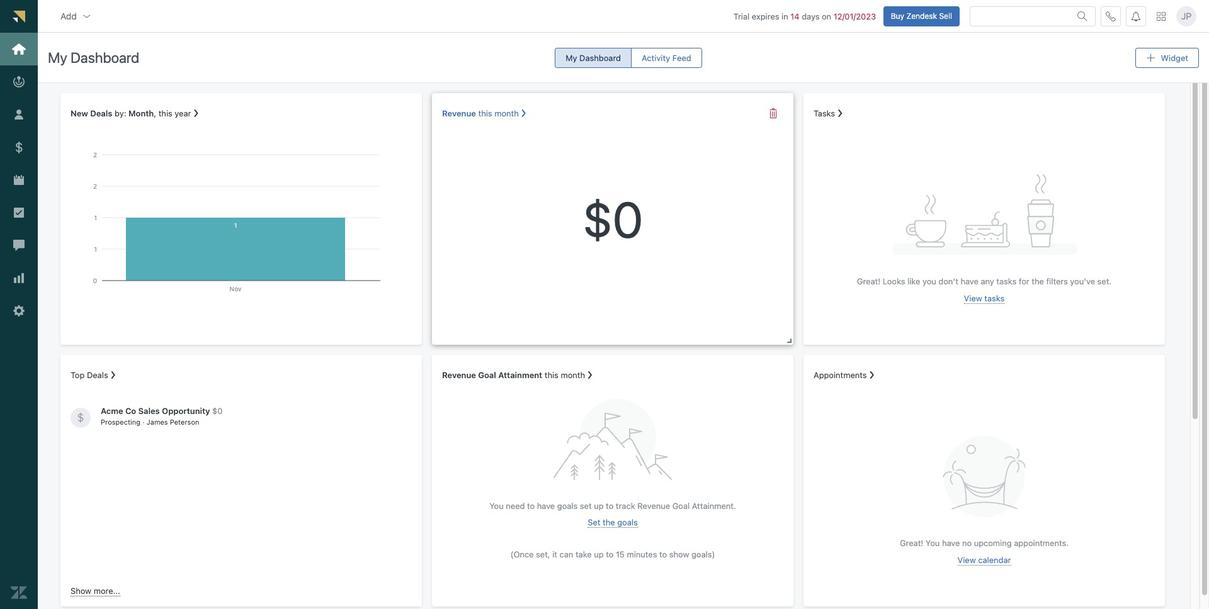 Task type: describe. For each thing, give the bounding box(es) containing it.
on
[[822, 11, 832, 21]]

2 vertical spatial revenue
[[638, 501, 670, 511]]

15
[[616, 550, 625, 560]]

any
[[981, 277, 995, 287]]

revenue this month
[[442, 108, 519, 119]]

appointments
[[814, 371, 867, 381]]

revenue goal attainment this month
[[442, 371, 585, 381]]

show more...
[[71, 587, 120, 597]]

to right need
[[527, 501, 535, 511]]

zendesk products image
[[1157, 12, 1166, 21]]

2 horizontal spatial this
[[545, 371, 559, 381]]

chevron image for top deals
[[108, 371, 118, 381]]

prospecting
[[101, 418, 141, 426]]

1 vertical spatial have
[[537, 501, 555, 511]]

activity feed link
[[631, 48, 702, 68]]

2 up from the top
[[594, 550, 604, 560]]

peterson
[[170, 418, 199, 426]]

search image
[[1078, 11, 1088, 21]]

(once set, it can take up to 15 minutes to show goals)
[[511, 550, 715, 560]]

set
[[588, 518, 601, 528]]

1 horizontal spatial this
[[479, 108, 492, 119]]

jp button
[[1177, 6, 1197, 26]]

0 vertical spatial you
[[490, 501, 504, 511]]

1 horizontal spatial my dashboard
[[566, 53, 621, 63]]

bell image
[[1132, 11, 1142, 21]]

new
[[71, 108, 88, 119]]

opportunity
[[162, 406, 210, 417]]

(once
[[511, 550, 534, 560]]

view tasks
[[964, 293, 1005, 303]]

view calendar
[[958, 555, 1012, 566]]

1 horizontal spatial have
[[943, 539, 960, 549]]

chevron image for revenue this month
[[519, 108, 529, 119]]

you've
[[1071, 277, 1096, 287]]

2 horizontal spatial have
[[961, 277, 979, 287]]

great! looks like you don't have any tasks for the filters you've set.
[[857, 277, 1112, 287]]

add image
[[1146, 53, 1157, 63]]

in
[[782, 11, 789, 21]]

buy zendesk sell button
[[884, 6, 960, 26]]

activity feed
[[642, 53, 692, 63]]

month
[[129, 108, 154, 119]]

1 vertical spatial tasks
[[985, 293, 1005, 303]]

by:
[[115, 108, 126, 119]]

0 horizontal spatial my
[[48, 49, 67, 66]]

for
[[1019, 277, 1030, 287]]

1 vertical spatial you
[[926, 539, 940, 549]]

don't
[[939, 277, 959, 287]]

expires
[[752, 11, 780, 21]]

track
[[616, 501, 636, 511]]

14
[[791, 11, 800, 21]]

0 horizontal spatial my dashboard
[[48, 49, 139, 66]]

1 vertical spatial goals
[[618, 518, 638, 528]]

0 vertical spatial the
[[1032, 277, 1045, 287]]

upcoming
[[975, 539, 1012, 549]]

top
[[71, 371, 85, 381]]

set
[[580, 501, 592, 511]]

attainment.
[[692, 501, 736, 511]]



Task type: vqa. For each thing, say whether or not it's contained in the screenshot.
Main Element
no



Task type: locate. For each thing, give the bounding box(es) containing it.
goals down track
[[618, 518, 638, 528]]

my dashboard link
[[555, 48, 632, 68]]

tasks down the any
[[985, 293, 1005, 303]]

sales
[[138, 406, 160, 417]]

chevron image
[[191, 108, 201, 119], [108, 371, 118, 381], [867, 371, 877, 381]]

0 vertical spatial tasks
[[997, 277, 1017, 287]]

1 vertical spatial revenue
[[442, 371, 476, 381]]

great! for great! looks like you don't have any tasks for the filters you've set.
[[857, 277, 881, 287]]

0 vertical spatial have
[[961, 277, 979, 287]]

add
[[60, 10, 77, 21]]

deals right top
[[87, 371, 108, 381]]

deals
[[90, 108, 112, 119], [87, 371, 108, 381]]

1 horizontal spatial dashboard
[[580, 53, 621, 63]]

up right set
[[594, 501, 604, 511]]

2 vertical spatial have
[[943, 539, 960, 549]]

chevron image for appointments
[[867, 371, 877, 381]]

goal left attainment
[[478, 371, 496, 381]]

0 horizontal spatial $0
[[212, 406, 223, 417]]

chevron down image
[[82, 11, 92, 21]]

show
[[670, 550, 690, 560]]

deals for new
[[90, 108, 112, 119]]

feed
[[673, 53, 692, 63]]

more...
[[94, 587, 120, 597]]

deals for top
[[87, 371, 108, 381]]

the right set
[[603, 518, 615, 528]]

1 vertical spatial $0
[[212, 406, 223, 417]]

0 horizontal spatial goals
[[557, 501, 578, 511]]

days
[[802, 11, 820, 21]]

you need to have goals set up to track revenue goal attainment.
[[490, 501, 736, 511]]

trial expires in 14 days on 12/01/2023
[[734, 11, 876, 21]]

great!
[[857, 277, 881, 287], [900, 539, 924, 549]]

great! you have no upcoming appointments.
[[900, 539, 1069, 549]]

tasks
[[997, 277, 1017, 287], [985, 293, 1005, 303]]

attainment
[[499, 371, 543, 381]]

set.
[[1098, 277, 1112, 287]]

0 horizontal spatial dashboard
[[71, 49, 139, 66]]

1 horizontal spatial my
[[566, 53, 577, 63]]

top deals
[[71, 371, 108, 381]]

0 horizontal spatial chevron image
[[108, 371, 118, 381]]

revenue
[[442, 108, 476, 119], [442, 371, 476, 381], [638, 501, 670, 511]]

buy
[[891, 11, 905, 21]]

filters
[[1047, 277, 1068, 287]]

0 horizontal spatial the
[[603, 518, 615, 528]]

0 vertical spatial month
[[495, 108, 519, 119]]

set the goals
[[588, 518, 638, 528]]

1 horizontal spatial chevron image
[[585, 371, 595, 381]]

set,
[[536, 550, 550, 560]]

view tasks link
[[964, 293, 1005, 304]]

0 vertical spatial goals
[[557, 501, 578, 511]]

to left track
[[606, 501, 614, 511]]

1 vertical spatial deals
[[87, 371, 108, 381]]

view down no
[[958, 555, 976, 566]]

0 vertical spatial deals
[[90, 108, 112, 119]]

my dashboard down chevron down icon
[[48, 49, 139, 66]]

add button
[[50, 4, 102, 29]]

1 horizontal spatial chevron image
[[191, 108, 201, 119]]

1 horizontal spatial goals
[[618, 518, 638, 528]]

view
[[964, 293, 983, 303], [958, 555, 976, 566]]

1 vertical spatial up
[[594, 550, 604, 560]]

1 vertical spatial the
[[603, 518, 615, 528]]

acme co sales opportunity $0 prospecting james peterson
[[101, 406, 223, 426]]

12/01/2023
[[834, 11, 876, 21]]

need
[[506, 501, 525, 511]]

show more... link
[[71, 587, 120, 597]]

buy zendesk sell
[[891, 11, 953, 21]]

no
[[963, 539, 972, 549]]

0 vertical spatial revenue
[[442, 108, 476, 119]]

1 horizontal spatial the
[[1032, 277, 1045, 287]]

chevron image for revenue goal attainment this month
[[585, 371, 595, 381]]

great! left no
[[900, 539, 924, 549]]

new deals by: month , this year
[[71, 108, 191, 119]]

dashboard down chevron down icon
[[71, 49, 139, 66]]

great! left looks
[[857, 277, 881, 287]]

goals)
[[692, 550, 715, 560]]

0 horizontal spatial this
[[159, 108, 173, 119]]

0 vertical spatial $0
[[583, 190, 643, 249]]

have left the any
[[961, 277, 979, 287]]

like
[[908, 277, 921, 287]]

1 horizontal spatial great!
[[900, 539, 924, 549]]

trial
[[734, 11, 750, 21]]

0 vertical spatial goal
[[478, 371, 496, 381]]

my
[[48, 49, 67, 66], [566, 53, 577, 63]]

this
[[159, 108, 173, 119], [479, 108, 492, 119], [545, 371, 559, 381]]

0 horizontal spatial month
[[495, 108, 519, 119]]

take
[[576, 550, 592, 560]]

widget
[[1162, 53, 1189, 63]]

revenue for revenue goal attainment
[[442, 371, 476, 381]]

1 vertical spatial month
[[561, 371, 585, 381]]

set the goals link
[[588, 518, 638, 529]]

year
[[175, 108, 191, 119]]

you left no
[[926, 539, 940, 549]]

0 vertical spatial great!
[[857, 277, 881, 287]]

1 horizontal spatial you
[[926, 539, 940, 549]]

deals left the by: on the top left of the page
[[90, 108, 112, 119]]

the right for
[[1032, 277, 1045, 287]]

zendesk
[[907, 11, 938, 21]]

0 horizontal spatial have
[[537, 501, 555, 511]]

$0 inside acme co sales opportunity $0 prospecting james peterson
[[212, 406, 223, 417]]

acme
[[101, 406, 123, 417]]

to left show
[[660, 550, 667, 560]]

1 horizontal spatial goal
[[673, 501, 690, 511]]

1 vertical spatial goal
[[673, 501, 690, 511]]

goals left set
[[557, 501, 578, 511]]

revenue for revenue
[[442, 108, 476, 119]]

view for view tasks
[[964, 293, 983, 303]]

0 vertical spatial view
[[964, 293, 983, 303]]

zendesk image
[[11, 585, 27, 602]]

view down great! looks like you don't have any tasks for the filters you've set.
[[964, 293, 983, 303]]

you
[[923, 277, 937, 287]]

1 vertical spatial view
[[958, 555, 976, 566]]

view calendar link
[[958, 555, 1012, 566]]

to left 15
[[606, 550, 614, 560]]

1 horizontal spatial $0
[[583, 190, 643, 249]]

0 vertical spatial up
[[594, 501, 604, 511]]

0 horizontal spatial goal
[[478, 371, 496, 381]]

james
[[147, 418, 168, 426]]

minutes
[[627, 550, 657, 560]]

goal left attainment.
[[673, 501, 690, 511]]

jp
[[1182, 11, 1192, 21]]

2 horizontal spatial chevron image
[[867, 371, 877, 381]]

$0
[[583, 190, 643, 249], [212, 406, 223, 417]]

the
[[1032, 277, 1045, 287], [603, 518, 615, 528]]

chevron image
[[519, 108, 529, 119], [836, 108, 846, 119], [585, 371, 595, 381]]

looks
[[883, 277, 906, 287]]

up
[[594, 501, 604, 511], [594, 550, 604, 560]]

1 up from the top
[[594, 501, 604, 511]]

co
[[125, 406, 136, 417]]

sell
[[940, 11, 953, 21]]

,
[[154, 108, 156, 119]]

have right need
[[537, 501, 555, 511]]

goal
[[478, 371, 496, 381], [673, 501, 690, 511]]

2 horizontal spatial chevron image
[[836, 108, 846, 119]]

it
[[553, 550, 558, 560]]

widget button
[[1136, 48, 1200, 68]]

great! for great! you have no upcoming appointments.
[[900, 539, 924, 549]]

dashboard
[[71, 49, 139, 66], [580, 53, 621, 63]]

have
[[961, 277, 979, 287], [537, 501, 555, 511], [943, 539, 960, 549]]

appointments.
[[1015, 539, 1069, 549]]

you
[[490, 501, 504, 511], [926, 539, 940, 549]]

trash image
[[769, 108, 779, 119]]

can
[[560, 550, 574, 560]]

month
[[495, 108, 519, 119], [561, 371, 585, 381]]

activity
[[642, 53, 670, 63]]

0 horizontal spatial great!
[[857, 277, 881, 287]]

1 vertical spatial great!
[[900, 539, 924, 549]]

my dashboard
[[48, 49, 139, 66], [566, 53, 621, 63]]

to
[[527, 501, 535, 511], [606, 501, 614, 511], [606, 550, 614, 560], [660, 550, 667, 560]]

dashboard left activity
[[580, 53, 621, 63]]

have left no
[[943, 539, 960, 549]]

1 horizontal spatial month
[[561, 371, 585, 381]]

you left need
[[490, 501, 504, 511]]

0 horizontal spatial chevron image
[[519, 108, 529, 119]]

show
[[71, 587, 91, 597]]

goals
[[557, 501, 578, 511], [618, 518, 638, 528]]

up right take
[[594, 550, 604, 560]]

my dashboard left activity
[[566, 53, 621, 63]]

deals image
[[76, 413, 86, 423]]

tasks
[[814, 108, 836, 119]]

0 horizontal spatial you
[[490, 501, 504, 511]]

calendar
[[979, 555, 1012, 566]]

tasks left for
[[997, 277, 1017, 287]]

view for view calendar
[[958, 555, 976, 566]]

calls image
[[1106, 11, 1116, 21]]



